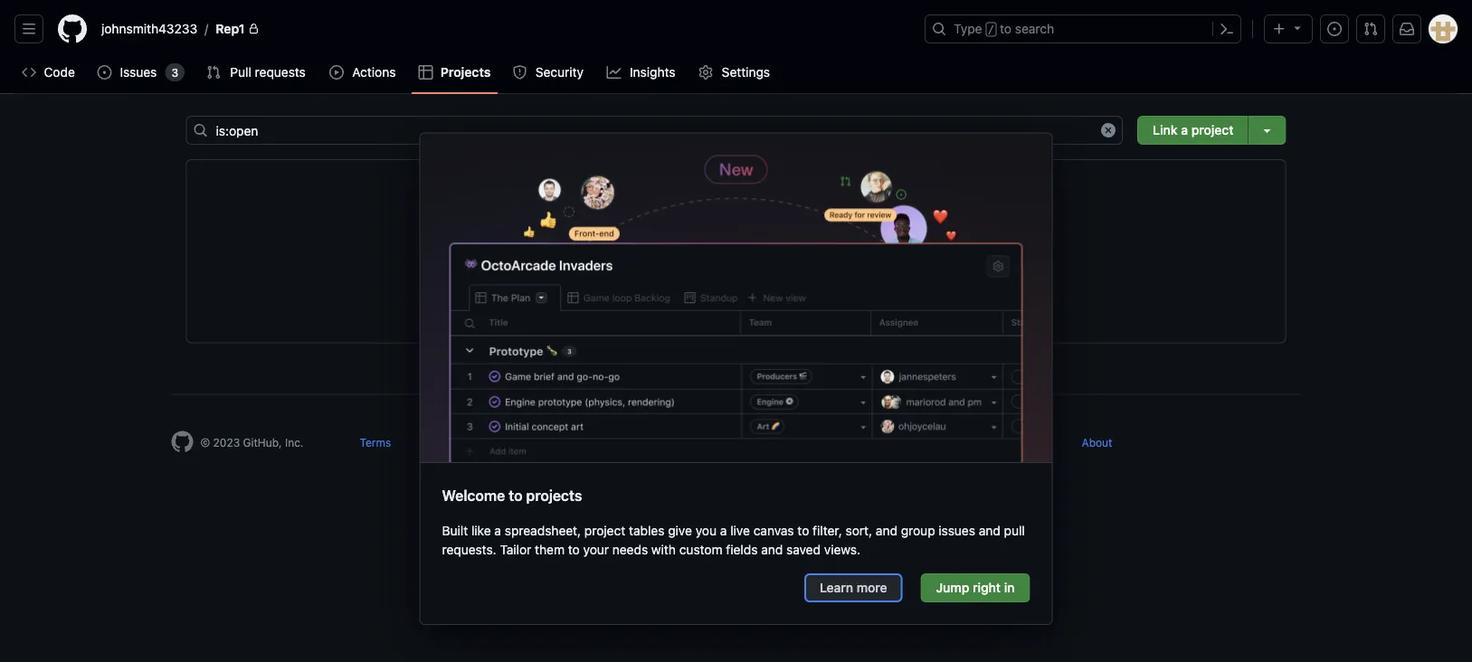 Task type: describe. For each thing, give the bounding box(es) containing it.
jump right in
[[937, 581, 1015, 596]]

3
[[172, 66, 179, 79]]

learn more
[[820, 581, 888, 596]]

access
[[671, 239, 741, 264]]

like
[[472, 523, 491, 538]]

provide quick access to relevant projects.
[[534, 239, 939, 264]]

sort,
[[846, 523, 873, 538]]

notifications image
[[1401, 22, 1415, 36]]

learn more link
[[805, 574, 903, 603]]

table image
[[726, 204, 747, 225]]

group
[[901, 523, 936, 538]]

0 vertical spatial security link
[[505, 59, 593, 86]]

security inside footer
[[500, 437, 542, 449]]

requests
[[255, 65, 306, 80]]

status link
[[578, 437, 611, 449]]

give
[[668, 523, 693, 538]]

table image
[[419, 65, 433, 80]]

pull requests
[[230, 65, 306, 80]]

contact github link
[[708, 437, 788, 449]]

projects link
[[412, 59, 498, 86]]

lock image
[[249, 24, 259, 34]]

pricing
[[823, 437, 859, 449]]

to down table image at the top of the page
[[745, 239, 765, 264]]

johnsmith43233 link
[[94, 14, 205, 43]]

more
[[857, 581, 888, 596]]

inc.
[[285, 437, 304, 449]]

1 horizontal spatial a
[[720, 523, 727, 538]]

0 horizontal spatial issue opened image
[[97, 65, 112, 80]]

johnsmith43233 /
[[101, 21, 208, 36]]

to left search
[[1000, 21, 1012, 36]]

link a project
[[1154, 123, 1234, 138]]

1 horizontal spatial and
[[876, 523, 898, 538]]

a inside popup button
[[1182, 123, 1189, 138]]

docs
[[646, 437, 672, 449]]

about
[[1082, 437, 1113, 449]]

filter,
[[813, 523, 843, 538]]

play image
[[329, 65, 344, 80]]

provide
[[534, 239, 608, 264]]

in
[[1005, 581, 1015, 596]]

blog link
[[1024, 437, 1047, 449]]

graph image
[[607, 65, 621, 80]]

settings
[[722, 65, 770, 80]]

github
[[752, 437, 788, 449]]

git pull request image for topmost issue opened icon
[[1364, 22, 1379, 36]]

projects.
[[853, 239, 939, 264]]

terms link
[[360, 437, 391, 449]]

blog
[[1024, 437, 1047, 449]]

0 horizontal spatial a
[[495, 523, 502, 538]]

pull
[[1004, 523, 1026, 538]]

rep1 link
[[208, 14, 267, 43]]

0 vertical spatial security
[[536, 65, 584, 80]]

rep1
[[216, 21, 245, 36]]

plus image
[[1273, 22, 1287, 36]]

you
[[696, 523, 717, 538]]

quick
[[613, 239, 667, 264]]

shield image
[[513, 65, 527, 80]]

© 2023 github, inc.
[[201, 437, 304, 449]]

privacy link
[[427, 437, 464, 449]]

tailor
[[500, 542, 532, 557]]

projects
[[526, 487, 582, 505]]

list containing johnsmith43233 /
[[94, 14, 914, 43]]

fields
[[726, 542, 758, 557]]

©
[[201, 437, 210, 449]]

status
[[578, 437, 611, 449]]

triangle down image
[[1291, 20, 1305, 35]]

about link
[[1082, 437, 1113, 449]]

0 horizontal spatial and
[[762, 542, 783, 557]]

Search all projects text field
[[186, 116, 1124, 145]]

api link
[[894, 437, 912, 449]]

/ for type
[[988, 24, 995, 36]]

type / to search
[[954, 21, 1055, 36]]

to left 'projects' on the left of page
[[509, 487, 523, 505]]

privacy
[[427, 437, 464, 449]]

views.
[[825, 542, 861, 557]]

project inside popup button
[[1192, 123, 1234, 138]]

code link
[[14, 59, 83, 86]]

1 vertical spatial security link
[[500, 437, 542, 449]]

built
[[442, 523, 468, 538]]

welcome
[[442, 487, 505, 505]]

pricing link
[[823, 437, 859, 449]]

training
[[947, 437, 988, 449]]



Task type: locate. For each thing, give the bounding box(es) containing it.
homepage image
[[58, 14, 87, 43], [172, 431, 193, 453]]

1 vertical spatial issue opened image
[[97, 65, 112, 80]]

security
[[536, 65, 584, 80], [500, 437, 542, 449]]

canvas
[[754, 523, 795, 538]]

learn
[[820, 581, 854, 596]]

homepage image inside footer
[[172, 431, 193, 453]]

security up welcome to projects
[[500, 437, 542, 449]]

github,
[[243, 437, 282, 449]]

training link
[[947, 437, 988, 449]]

with
[[652, 542, 676, 557]]

api
[[894, 437, 912, 449]]

and right sort,
[[876, 523, 898, 538]]

project inside built like a spreadsheet, project tables give you a live canvas to filter, sort, and group issues and pull requests. tailor them to your needs with custom fields and saved views.
[[585, 523, 626, 538]]

code image
[[22, 65, 36, 80]]

security link left graph icon in the top left of the page
[[505, 59, 593, 86]]

/ for johnsmith43233
[[205, 21, 208, 36]]

needs
[[613, 542, 648, 557]]

link a project button
[[1138, 116, 1249, 145]]

0 horizontal spatial homepage image
[[58, 14, 87, 43]]

actions
[[352, 65, 396, 80]]

2 horizontal spatial and
[[979, 523, 1001, 538]]

0 horizontal spatial /
[[205, 21, 208, 36]]

code
[[44, 65, 75, 80]]

1 vertical spatial homepage image
[[172, 431, 193, 453]]

built like a spreadsheet, project tables give you a live canvas to filter, sort, and group issues and pull requests. tailor them to your needs with custom fields and saved views.
[[442, 523, 1026, 557]]

1 vertical spatial project
[[585, 523, 626, 538]]

spreadsheet,
[[505, 523, 581, 538]]

a
[[1182, 123, 1189, 138], [495, 523, 502, 538], [720, 523, 727, 538]]

a right like
[[495, 523, 502, 538]]

and
[[876, 523, 898, 538], [979, 523, 1001, 538], [762, 542, 783, 557]]

pull
[[230, 65, 252, 80]]

/ inside johnsmith43233 /
[[205, 21, 208, 36]]

jump right in button
[[921, 574, 1031, 603]]

search image
[[193, 123, 208, 138]]

gear image
[[699, 65, 714, 80]]

them
[[535, 542, 565, 557]]

link
[[1154, 123, 1178, 138]]

saved
[[787, 542, 821, 557]]

0 horizontal spatial project
[[585, 523, 626, 538]]

/ inside "type / to search"
[[988, 24, 995, 36]]

1 horizontal spatial homepage image
[[172, 431, 193, 453]]

jump
[[937, 581, 970, 596]]

homepage image left ©
[[172, 431, 193, 453]]

projects
[[441, 65, 491, 80]]

insights link
[[600, 59, 685, 86]]

0 vertical spatial git pull request image
[[1364, 22, 1379, 36]]

/ left rep1
[[205, 21, 208, 36]]

issue opened image
[[1328, 22, 1343, 36], [97, 65, 112, 80]]

0 vertical spatial project
[[1192, 123, 1234, 138]]

/ right type
[[988, 24, 995, 36]]

and left pull
[[979, 523, 1001, 538]]

custom
[[680, 542, 723, 557]]

insights
[[630, 65, 676, 80]]

1 horizontal spatial /
[[988, 24, 995, 36]]

footer containing © 2023 github, inc.
[[157, 394, 1316, 498]]

johnsmith43233
[[101, 21, 197, 36]]

security link
[[505, 59, 593, 86], [500, 437, 542, 449]]

git pull request image left pull
[[207, 65, 221, 80]]

to up saved
[[798, 523, 810, 538]]

a left live
[[720, 523, 727, 538]]

issue opened image left issues
[[97, 65, 112, 80]]

2 horizontal spatial a
[[1182, 123, 1189, 138]]

type
[[954, 21, 983, 36]]

requests.
[[442, 542, 497, 557]]

1 horizontal spatial project
[[1192, 123, 1234, 138]]

security right shield image
[[536, 65, 584, 80]]

project
[[1192, 123, 1234, 138], [585, 523, 626, 538]]

to left your at the left bottom
[[568, 542, 580, 557]]

settings link
[[692, 59, 779, 86]]

git pull request image left notifications icon
[[1364, 22, 1379, 36]]

contact
[[708, 437, 749, 449]]

1 vertical spatial git pull request image
[[207, 65, 221, 80]]

right
[[973, 581, 1001, 596]]

project up your at the left bottom
[[585, 523, 626, 538]]

contact github
[[708, 437, 788, 449]]

list
[[94, 14, 914, 43]]

actions link
[[322, 59, 404, 86]]

0 vertical spatial homepage image
[[58, 14, 87, 43]]

welcome to projects
[[442, 487, 582, 505]]

tables
[[629, 523, 665, 538]]

relevant
[[770, 239, 849, 264]]

/
[[205, 21, 208, 36], [988, 24, 995, 36]]

footer
[[157, 394, 1316, 498]]

issue opened image right triangle down icon
[[1328, 22, 1343, 36]]

2023
[[213, 437, 240, 449]]

git pull request image
[[1364, 22, 1379, 36], [207, 65, 221, 80]]

issues
[[939, 523, 976, 538]]

command palette image
[[1220, 22, 1235, 36]]

docs link
[[646, 437, 672, 449]]

git pull request image inside "pull requests" link
[[207, 65, 221, 80]]

security link up welcome to projects
[[500, 437, 542, 449]]

clear image
[[1102, 123, 1116, 138]]

your
[[583, 542, 609, 557]]

to
[[1000, 21, 1012, 36], [745, 239, 765, 264], [509, 487, 523, 505], [798, 523, 810, 538], [568, 542, 580, 557]]

a right link
[[1182, 123, 1189, 138]]

0 horizontal spatial git pull request image
[[207, 65, 221, 80]]

pull requests link
[[199, 59, 315, 86]]

project right link
[[1192, 123, 1234, 138]]

1 vertical spatial security
[[500, 437, 542, 449]]

issues
[[120, 65, 157, 80]]

1 horizontal spatial git pull request image
[[1364, 22, 1379, 36]]

homepage image up code
[[58, 14, 87, 43]]

search
[[1016, 21, 1055, 36]]

1 horizontal spatial issue opened image
[[1328, 22, 1343, 36]]

terms
[[360, 437, 391, 449]]

live
[[731, 523, 750, 538]]

and down canvas
[[762, 542, 783, 557]]

0 vertical spatial issue opened image
[[1328, 22, 1343, 36]]

git pull request image for the leftmost issue opened icon
[[207, 65, 221, 80]]



Task type: vqa. For each thing, say whether or not it's contained in the screenshot.
the "Notifications" IMAGE
yes



